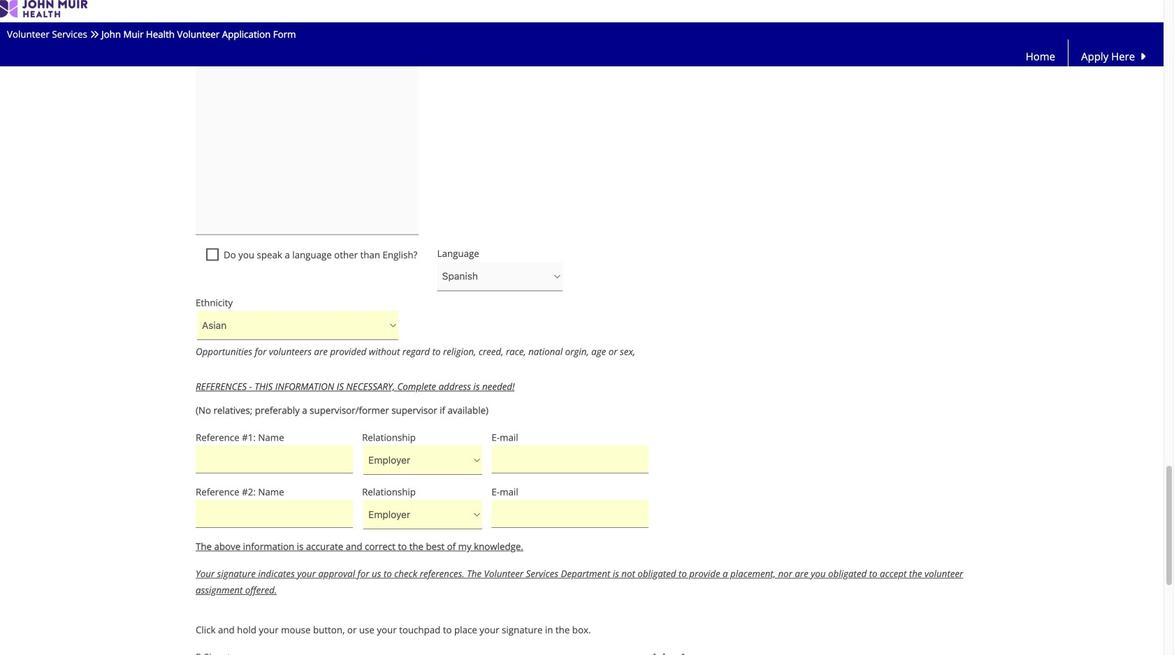 Task type: locate. For each thing, give the bounding box(es) containing it.
None text field
[[196, 12, 419, 235]]

None text field
[[196, 446, 353, 474], [492, 446, 649, 474], [196, 501, 353, 528], [492, 501, 649, 528], [196, 446, 353, 474], [492, 446, 649, 474], [196, 501, 353, 528], [492, 501, 649, 528]]



Task type: describe. For each thing, give the bounding box(es) containing it.
angle double right image
[[90, 30, 99, 39]]



